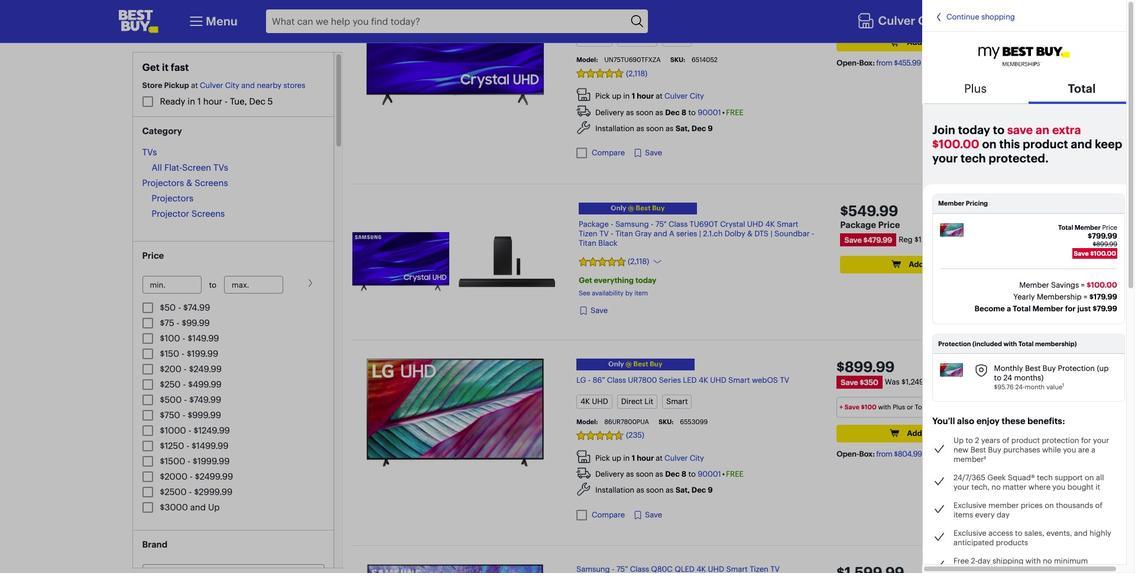 Task type: vqa. For each thing, say whether or not it's contained in the screenshot.
the order summary ELEMENT
no



Task type: describe. For each thing, give the bounding box(es) containing it.
- for $1250 - $1499.99
[[187, 440, 190, 452]]

- for $150 - $199.99
[[182, 348, 185, 359]]

save button for (235)
[[634, 510, 663, 522]]

1 horizontal spatial $200
[[860, 15, 879, 25]]

0 horizontal spatial price
[[143, 250, 164, 261]]

$3000 and up link
[[160, 502, 220, 513]]

sat, for (2,118)
[[676, 124, 690, 133]]

$250
[[160, 379, 181, 390]]

add to cart for from $804.99
[[907, 429, 950, 438]]

• free for smart
[[723, 108, 744, 117]]

$75 - $99.99 link
[[160, 317, 210, 329]]

0 vertical spatial samsung
[[577, 13, 610, 23]]

and up tue,
[[242, 80, 255, 90]]

- for $500 - $749.99
[[184, 394, 187, 405]]

lg - 86" class ur7800 series led 4k uhd smart webos tv link
[[577, 375, 790, 385]]

0 vertical spatial with
[[1004, 340, 1018, 348]]

or
[[907, 404, 914, 412]]

0 vertical spatial product
[[1023, 136, 1069, 151]]

series
[[659, 375, 681, 385]]

0 vertical spatial protection
[[939, 340, 972, 348]]

exclusive for anticipated
[[954, 529, 987, 539]]

add to cart for from $455.99
[[907, 37, 950, 47]]

1 vertical spatial (2,118) link
[[579, 257, 650, 267]]

1 horizontal spatial today
[[958, 122, 991, 137]]

1 vertical spatial $749.99
[[190, 394, 222, 405]]

9 for (235)
[[708, 486, 713, 495]]

price for total
[[1103, 223, 1118, 232]]

at for lg
[[656, 454, 663, 463]]

2 vertical spatial smart
[[729, 375, 750, 385]]

reg
[[899, 235, 913, 244]]

member²
[[954, 455, 987, 465]]

no inside 24/7/365 geek squad® tech support on all your tech, no matter where you bought it
[[992, 483, 1001, 492]]

$1,249.99
[[902, 378, 935, 387]]

$2499.99
[[195, 471, 233, 482]]

pick for (235)
[[596, 454, 610, 463]]

add to cart button for open-box: from $804.99
[[837, 425, 1003, 443]]

1 horizontal spatial titan
[[616, 229, 633, 238]]

continue shopping
[[947, 12, 1016, 21]]

projectors link
[[152, 193, 194, 204]]

5
[[268, 96, 273, 107]]

webos
[[752, 375, 778, 385]]

store
[[143, 80, 163, 90]]

0 vertical spatial at
[[191, 80, 198, 90]]

membership
[[1037, 292, 1082, 302]]

tue,
[[230, 96, 247, 107]]

up for (235)
[[612, 454, 622, 463]]

box: for from $804.99
[[860, 449, 875, 459]]

(235) link
[[577, 431, 818, 441]]

1 vertical spatial $200
[[160, 363, 182, 375]]

free for uhd
[[726, 470, 744, 479]]

- for $1500 - $1999.99
[[188, 456, 191, 467]]

- for $2000 - $2499.99
[[190, 471, 193, 482]]

0 vertical spatial (2,118) link
[[577, 68, 818, 78]]

$1249.99
[[194, 425, 230, 436]]

$1999.99
[[193, 456, 230, 467]]

1 inside the monthly best buy protection (up to 24 months) $ 95.76 24-month value 1
[[1063, 383, 1065, 389]]

tab list containing plus
[[923, 81, 1136, 104]]

total left membership)
[[1019, 340, 1034, 348]]

was for was $749.99
[[886, 15, 900, 25]]

protection inside the monthly best buy protection (up to 24 months) $ 95.76 24-month value 1
[[1058, 364, 1095, 374]]

delivery as soon as dec 8 to for (2,118)
[[596, 108, 696, 117]]

1 right 'ready'
[[198, 96, 201, 107]]

cart icon image
[[972, 12, 990, 30]]

and inside exclusive access to sales, events, and highly anticipated products
[[1075, 529, 1088, 539]]

0 vertical spatial smart
[[738, 13, 760, 23]]

$3000
[[160, 502, 188, 513]]

total inside member savings = $ 100.00 yearly membership = $ 179.99 become a total member for just $ 79.99
[[1013, 304, 1031, 314]]

member up yearly
[[1020, 281, 1050, 290]]

all
[[1097, 473, 1105, 483]]

$250 - $499.99 link
[[160, 379, 222, 390]]

and keep your tech protected.
[[933, 136, 1123, 165]]

$75 - $99.99 checkbox
[[143, 318, 153, 329]]

- for lg - 86" class ur7800 series led 4k uhd smart webos tv
[[588, 375, 591, 385]]

total inside total member price $799.99 $899.99 save $ 100.00
[[1059, 223, 1074, 232]]

these
[[1002, 416, 1026, 427]]

samsung - 75" class tu690t crystal uhd 4k smart tizen tv
[[577, 13, 792, 23]]

bought
[[1068, 483, 1094, 492]]

main element
[[187, 9, 238, 33]]

$549.99 package price
[[841, 202, 901, 231]]

buy inside the monthly best buy protection (up to 24 months) $ 95.76 24-month value 1
[[1043, 364, 1056, 374]]

city for samsung - 75" class tu690t crystal uhd 4k smart tizen tv
[[690, 91, 704, 101]]

$1500
[[160, 456, 186, 467]]

samsung inside package - samsung - 75" class tu690t crystal uhd 4k smart tizen tv - titan gray and a series | 2.1.ch dolby & dts | soundbar - titan black
[[616, 219, 649, 229]]

see
[[579, 289, 591, 298]]

extra
[[1053, 122, 1082, 137]]

thousands
[[1056, 501, 1094, 511]]

category
[[143, 125, 182, 136]]

$100
[[160, 333, 180, 344]]

free
[[954, 557, 970, 566]]

bestbuy.com image
[[118, 9, 159, 33]]

$499.99
[[189, 379, 222, 390]]

1 vertical spatial add to cart
[[909, 260, 952, 269]]

free for smart
[[726, 108, 744, 117]]

Type to search. Navigate forward to hear suggestions text field
[[266, 9, 628, 33]]

availability
[[592, 289, 624, 298]]

$2500 - $2999.99 link
[[160, 486, 233, 498]]

$99.99
[[182, 317, 210, 329]]

1 down un75tu690tfxza
[[632, 91, 635, 101]]

0 horizontal spatial 75"
[[617, 13, 628, 23]]

• free for uhd
[[723, 470, 744, 479]]

led
[[683, 375, 697, 385]]

continue shopping button
[[933, 10, 1016, 24]]

with for free 2-day shipping with no minimum purchase³
[[1026, 557, 1041, 566]]

save
[[1008, 122, 1034, 137]]

0 vertical spatial uhd
[[709, 13, 725, 23]]

access
[[989, 529, 1014, 539]]

your inside and keep your tech protected.
[[933, 151, 958, 165]]

member
[[989, 501, 1019, 511]]

1 vertical spatial screens
[[192, 208, 225, 219]]

by
[[626, 289, 633, 298]]

$500 - $749.99
[[160, 394, 222, 405]]

lg - 86" class ur7800 series led 4k uhd smart webos tv - front_zoom image
[[366, 359, 544, 467]]

of inside exclusive member prices on thousands of items every day
[[1096, 501, 1103, 511]]

86ur7800pua
[[605, 418, 649, 426]]

2
[[975, 436, 980, 446]]

24
[[1004, 374, 1013, 383]]

save an extra $
[[933, 122, 1082, 151]]

in right 'ready'
[[188, 96, 196, 107]]

8 for (235)
[[682, 470, 687, 479]]

to inside the monthly best buy protection (up to 24 months) $ 95.76 24-month value 1
[[995, 374, 1002, 383]]

$1500 - $1999.99
[[160, 456, 230, 467]]

& inside tvs all flat-screen tvs projectors & screens projectors projector screens
[[187, 177, 193, 188]]

$1000 - $1249.99 link
[[160, 425, 230, 436]]

day inside exclusive member prices on thousands of items every day
[[997, 511, 1010, 520]]

member left pricing
[[939, 199, 965, 208]]

• for (235)
[[723, 470, 725, 479]]

open- for open-box: from $804.99
[[837, 449, 860, 459]]

minimum
[[1055, 557, 1088, 566]]

1 vertical spatial add to cart button
[[841, 256, 1003, 274]]

you inside 24/7/365 geek squad® tech support on all your tech, no matter where you bought it
[[1053, 483, 1066, 492]]

(235)
[[626, 431, 645, 440]]

sales,
[[1025, 529, 1045, 539]]

$100 - $149.99 checkbox
[[143, 333, 153, 344]]

reg $1,029.98
[[899, 235, 949, 244]]

protection (included with total membership)
[[939, 340, 1077, 348]]

apply price range image
[[306, 278, 315, 288]]

and inside and keep your tech protected.
[[1071, 136, 1093, 151]]

total right or
[[915, 404, 930, 412]]

0 vertical spatial it
[[162, 61, 169, 73]]

package inside package - samsung - 75" class tu690t crystal uhd 4k smart tizen tv - titan gray and a series | 2.1.ch dolby & dts | soundbar - titan black
[[579, 219, 609, 229]]

$2000 - $2499.99 link
[[160, 471, 233, 482]]

keep
[[1095, 136, 1123, 151]]

protected.
[[989, 151, 1049, 165]]

tech for support
[[1037, 473, 1053, 483]]

best inside up to 2 years of product protection for your new best buy purchases while you are a member²
[[971, 446, 987, 455]]

member down membership
[[1033, 304, 1064, 314]]

1 vertical spatial save button
[[579, 305, 608, 317]]

0 vertical spatial =
[[1082, 281, 1085, 290]]

- for $200 - $249.99
[[184, 363, 187, 375]]

for inside member savings = $ 100.00 yearly membership = $ 179.99 become a total member for just $ 79.99
[[1066, 304, 1076, 314]]

- for $250 - $499.99
[[183, 379, 186, 390]]

0 vertical spatial culver
[[200, 80, 224, 90]]

just
[[1078, 304, 1091, 314]]

$2500 - $2999.99
[[160, 486, 233, 498]]

0 horizontal spatial on
[[983, 136, 997, 151]]

ready in 1 hour - tue, dec 5
[[160, 96, 273, 107]]

cart right cart icon
[[993, 14, 1017, 28]]

gray
[[635, 229, 652, 238]]

$1000
[[160, 425, 186, 436]]

1 down "(235)"
[[632, 454, 635, 463]]

- for $100 - $149.99
[[183, 333, 186, 344]]

up for (2,118)
[[612, 91, 622, 101]]

membership)
[[1036, 340, 1077, 348]]

installation as soon as sat, dec 9 for (2,118)
[[596, 124, 713, 133]]

class for ur7800
[[607, 375, 626, 385]]

total member price $799.99 $899.99 save $ 100.00
[[1059, 223, 1118, 258]]

- left a on the top right of the page
[[651, 219, 654, 229]]

get for get everything today see availability by item
[[579, 275, 592, 285]]

was $1,249.99
[[885, 378, 935, 387]]

tvs link
[[143, 146, 229, 158]]

2 | from the left
[[771, 229, 773, 238]]

become
[[975, 304, 1006, 314]]

sku: for (235)
[[659, 418, 674, 426]]

in for samsung
[[624, 91, 630, 101]]

$2000 - $2499.99 checkbox
[[143, 472, 153, 482]]

compare for (235)
[[592, 510, 625, 520]]

$999.99
[[188, 410, 221, 421]]

culver for samsung
[[665, 91, 688, 101]]

1 vertical spatial projectors
[[152, 193, 194, 204]]

0 horizontal spatial tvs
[[143, 146, 157, 158]]

exclusive member prices on thousands of items every day
[[954, 501, 1103, 520]]

member inside total member price $799.99 $899.99 save $ 100.00
[[1075, 223, 1101, 232]]

day inside free 2-day shipping with no minimum purchase³
[[978, 557, 991, 566]]

$199.99
[[187, 348, 219, 359]]

0 vertical spatial tizen
[[762, 13, 780, 23]]

years
[[982, 436, 1001, 446]]

Ready in 1 hour - Tue, Dec 5 checkbox
[[143, 96, 153, 107]]

on this product
[[983, 136, 1069, 151]]

4k for tizen
[[727, 13, 736, 23]]

samsung - 75" class tu690t crystal uhd 4k smart tizen tv image
[[353, 207, 449, 316]]

$500 - $749.99 link
[[160, 394, 222, 405]]

Compare checkbox
[[577, 510, 587, 521]]

exclusive for every
[[954, 501, 987, 511]]

series
[[677, 229, 698, 238]]

1 vertical spatial =
[[1084, 292, 1088, 302]]

0 horizontal spatial titan
[[579, 238, 597, 248]]

save $479.99
[[845, 235, 893, 245]]

& inside package - samsung - 75" class tu690t crystal uhd 4k smart tizen tv - titan gray and a series | 2.1.ch dolby & dts | soundbar - titan black
[[748, 229, 753, 238]]

add for open-box: from $804.99
[[907, 429, 923, 438]]

1 vertical spatial add
[[909, 260, 924, 269]]

save $
[[1074, 250, 1094, 258]]

package - samsung - 75" class tu690t crystal uhd 4k smart tizen tv - titan gray and a series | 2.1.ch dolby & dts | soundbar - titan black link
[[579, 219, 815, 248]]

$3000 and Up checkbox
[[143, 502, 153, 513]]

1 horizontal spatial tvs
[[214, 162, 229, 173]]

0 horizontal spatial up
[[209, 502, 220, 513]]

your inside 24/7/365 geek squad® tech support on all your tech, no matter where you bought it
[[954, 483, 970, 492]]

support
[[1055, 473, 1083, 483]]

0 horizontal spatial tu690t
[[651, 13, 680, 23]]

save $200
[[841, 15, 879, 25]]

culver city button for (2,118)
[[665, 91, 704, 101]]

$1250 - $1499.99 checkbox
[[143, 441, 153, 452]]

$250 - $499.99
[[160, 379, 222, 390]]

package inside $549.99 package price
[[841, 219, 877, 231]]

protection
[[1042, 436, 1080, 446]]

0 horizontal spatial $899.99
[[837, 358, 895, 376]]



Task type: locate. For each thing, give the bounding box(es) containing it.
• for (2,118)
[[723, 108, 725, 117]]

$200 - $249.99
[[160, 363, 222, 375]]

a inside member savings = $ 100.00 yearly membership = $ 179.99 become a total member for just $ 79.99
[[1007, 304, 1012, 314]]

cart for the middle add to cart 'button'
[[935, 260, 952, 269]]

tech inside and keep your tech protected.
[[961, 151, 986, 165]]

2 https://pisces.bbystatic.com/prescaled/108/54/image2/bestbuy_us/images/products/6553/6553099_sd.jpg image from the top
[[940, 364, 964, 378]]

2 installation as soon as sat, dec 9 from the top
[[596, 486, 713, 495]]

(2,118) link up everything
[[579, 257, 650, 267]]

delivery down un75tu690tfxza
[[596, 108, 624, 117]]

0 horizontal spatial for
[[1066, 304, 1076, 314]]

your inside up to 2 years of product protection for your new best buy purchases while you are a member²
[[1094, 436, 1110, 446]]

$200 - $249.99 link
[[160, 363, 222, 375]]

hour down store pickup at culver city and nearby stores
[[204, 96, 223, 107]]

•
[[723, 108, 725, 117], [723, 470, 725, 479]]

2 vertical spatial class
[[607, 375, 626, 385]]

purchases
[[1004, 446, 1041, 455]]

today right join
[[958, 122, 991, 137]]

$150 - $199.99
[[160, 348, 219, 359]]

0 vertical spatial projectors
[[143, 177, 184, 188]]

protection left (included
[[939, 340, 972, 348]]

1 open- from the top
[[837, 58, 860, 68]]

100.00 inside member savings = $ 100.00 yearly membership = $ 179.99 become a total member for just $ 79.99
[[1092, 281, 1118, 290]]

model: for lg
[[577, 418, 598, 426]]

at for samsung
[[656, 91, 663, 101]]

2 up from the top
[[612, 454, 622, 463]]

(2,118) for the topmost (2,118) link
[[626, 68, 648, 78]]

0 vertical spatial 75"
[[617, 13, 628, 23]]

it inside 24/7/365 geek squad® tech support on all your tech, no matter where you bought it
[[1096, 483, 1101, 492]]

1 vertical spatial with
[[879, 404, 892, 412]]

0 vertical spatial model:
[[577, 56, 598, 64]]

culver city and nearby stores button
[[200, 80, 306, 90]]

to inside exclusive access to sales, events, and highly anticipated products
[[1016, 529, 1023, 539]]

with right 100
[[879, 404, 892, 412]]

add to cart button down was $749.99
[[837, 34, 1003, 52]]

up to 2 years of product protection for your new best buy purchases while you are a member²
[[954, 436, 1110, 465]]

0 vertical spatial screens
[[195, 177, 228, 188]]

plus up join today to
[[965, 81, 987, 96]]

today inside get everything today see availability by item
[[636, 275, 657, 285]]

$479.99
[[864, 235, 893, 245]]

uhd
[[709, 13, 725, 23], [748, 219, 764, 229], [711, 375, 727, 385]]

1 horizontal spatial no
[[1043, 557, 1053, 566]]

every
[[976, 511, 995, 520]]

9 for (2,118)
[[708, 124, 713, 133]]

save button for (2,118)
[[634, 147, 663, 159]]

delivery for (2,118)
[[596, 108, 624, 117]]

$249.99
[[189, 363, 222, 375]]

0 horizontal spatial class
[[607, 375, 626, 385]]

titan left gray
[[616, 229, 633, 238]]

1 horizontal spatial 75"
[[656, 219, 667, 229]]

2 installation from the top
[[596, 486, 635, 495]]

screens
[[195, 177, 228, 188], [192, 208, 225, 219]]

0 vertical spatial sku:
[[671, 56, 686, 64]]

2 exclusive from the top
[[954, 529, 987, 539]]

samsung up black
[[616, 219, 649, 229]]

culver for lg
[[665, 454, 688, 463]]

1 pick up in 1 hour at culver city from the top
[[596, 91, 704, 101]]

with right (included
[[1004, 340, 1018, 348]]

2 compare from the top
[[592, 510, 625, 520]]

$1250 - $1499.99 link
[[160, 440, 229, 452]]

0 vertical spatial on
[[983, 136, 997, 151]]

open- down save $200
[[837, 58, 860, 68]]

24/7/365 geek squad® tech support on all your tech, no matter where you bought it
[[954, 473, 1105, 492]]

and down $2500 - $2999.99
[[191, 502, 206, 513]]

cart for add to cart 'button' related to open-box: from $804.99
[[934, 429, 950, 438]]

cart
[[993, 14, 1017, 28], [934, 37, 950, 47], [935, 260, 952, 269], [934, 429, 950, 438]]

today
[[958, 122, 991, 137], [636, 275, 657, 285]]

1 horizontal spatial |
[[771, 229, 773, 238]]

$500 - $749.99 checkbox
[[143, 395, 153, 405]]

2 pick up in 1 hour at culver city from the top
[[596, 454, 704, 463]]

enjoy
[[977, 416, 1000, 427]]

1 vertical spatial protection
[[1058, 364, 1095, 374]]

2 horizontal spatial 4k
[[766, 219, 775, 229]]

installation for (2,118)
[[596, 124, 635, 133]]

0 vertical spatial &
[[187, 177, 193, 188]]

sku: for (2,118)
[[671, 56, 686, 64]]

2 • free from the top
[[723, 470, 744, 479]]

0 horizontal spatial package
[[579, 219, 609, 229]]

titan left black
[[579, 238, 597, 248]]

24-
[[1016, 384, 1025, 392]]

on inside exclusive member prices on thousands of items every day
[[1045, 501, 1054, 511]]

exclusive inside exclusive access to sales, events, and highly anticipated products
[[954, 529, 987, 539]]

2 pick from the top
[[596, 454, 610, 463]]

save $350
[[841, 378, 879, 387]]

culver city button for (235)
[[665, 454, 704, 463]]

tab list
[[923, 81, 1136, 104]]

add to cart button down or
[[837, 425, 1003, 443]]

1 pick from the top
[[596, 91, 610, 101]]

exclusive access to sales, events, and highly anticipated products
[[954, 529, 1112, 548]]

for right protection
[[1082, 436, 1092, 446]]

tech,
[[972, 483, 990, 492]]

1 box: from the top
[[860, 58, 875, 68]]

1 vertical spatial installation as soon as sat, dec 9
[[596, 486, 713, 495]]

installation as soon as sat, dec 9 for (235)
[[596, 486, 713, 495]]

- down $1250 - $1499.99
[[188, 456, 191, 467]]

on inside 24/7/365 geek squad® tech support on all your tech, no matter where you bought it
[[1085, 473, 1095, 483]]

2 vertical spatial add to cart
[[907, 429, 950, 438]]

you right where
[[1053, 483, 1066, 492]]

2 delivery from the top
[[596, 470, 624, 479]]

4k for smart
[[699, 375, 709, 385]]

member pricing
[[939, 199, 988, 208]]

1 vertical spatial installation
[[596, 486, 635, 495]]

$750 - $999.99 checkbox
[[143, 410, 153, 421]]

compare for (2,118)
[[592, 148, 625, 157]]

total left $799.99 at the right top of the page
[[1059, 223, 1074, 232]]

$749.99 up "from $455.99"
[[902, 15, 930, 25]]

get for get it fast
[[143, 61, 160, 73]]

tech down join today to
[[961, 151, 986, 165]]

day right every
[[997, 511, 1010, 520]]

0 horizontal spatial of
[[1003, 436, 1010, 446]]

tech inside 24/7/365 geek squad® tech support on all your tech, no matter where you bought it
[[1037, 473, 1053, 483]]

0 horizontal spatial crystal
[[682, 13, 707, 23]]

0 horizontal spatial tech
[[961, 151, 986, 165]]

1 vertical spatial 75"
[[656, 219, 667, 229]]

city up tue,
[[225, 80, 240, 90]]

- up $3000 and up
[[189, 486, 192, 498]]

was right $350 at bottom right
[[885, 378, 900, 387]]

0 vertical spatial $200
[[860, 15, 879, 25]]

0 horizontal spatial protection
[[939, 340, 972, 348]]

1 vertical spatial for
[[1082, 436, 1092, 446]]

- for $750 - $999.99
[[183, 410, 186, 421]]

tv
[[782, 13, 792, 23], [600, 229, 609, 238], [780, 375, 790, 385]]

get up store
[[143, 61, 160, 73]]

add down reg $1,029.98
[[909, 260, 924, 269]]

1 installation as soon as sat, dec 9 from the top
[[596, 124, 713, 133]]

1 | from the left
[[700, 229, 701, 238]]

culver city button down 6514052
[[665, 91, 704, 101]]

1 vertical spatial tech
[[1037, 473, 1053, 483]]

items
[[954, 511, 974, 520]]

1 vertical spatial smart
[[777, 219, 799, 229]]

open- down +
[[837, 449, 860, 459]]

exclusive
[[954, 501, 987, 511], [954, 529, 987, 539]]

$ inside 'save an extra $'
[[933, 136, 939, 151]]

you'll
[[933, 416, 956, 427]]

box: left from $804.99
[[860, 449, 875, 459]]

pick up in 1 hour at culver city for (2,118)
[[596, 91, 704, 101]]

product inside up to 2 years of product protection for your new best buy purchases while you are a member²
[[1012, 436, 1040, 446]]

up down $2999.99
[[209, 502, 220, 513]]

Compare checkbox
[[577, 148, 587, 158]]

1 exclusive from the top
[[954, 501, 987, 511]]

(2,118) link
[[577, 68, 818, 78], [579, 257, 650, 267]]

cart down continue
[[934, 37, 950, 47]]

tizen inside package - samsung - 75" class tu690t crystal uhd 4k smart tizen tv - titan gray and a series | 2.1.ch dolby & dts | soundbar - titan black
[[579, 229, 598, 238]]

delivery as soon as dec 8 to for (235)
[[596, 470, 696, 479]]

add to cart
[[907, 37, 950, 47], [909, 260, 952, 269], [907, 429, 950, 438]]

pick down 86ur7800pua at bottom
[[596, 454, 610, 463]]

0 vertical spatial 100.00
[[939, 136, 980, 151]]

1 vertical spatial (2,118)
[[628, 257, 650, 266]]

flat-
[[165, 162, 183, 173]]

pick down un75tu690tfxza
[[596, 91, 610, 101]]

1 up from the top
[[612, 91, 622, 101]]

pick up in 1 hour at culver city down "(235)"
[[596, 454, 704, 463]]

your down join
[[933, 151, 958, 165]]

get up "see"
[[579, 275, 592, 285]]

- down $1500 - $1999.99 link
[[190, 471, 193, 482]]

month
[[1025, 384, 1045, 392]]

1 vertical spatial product
[[1012, 436, 1040, 446]]

(2,118) for the bottom (2,118) link
[[628, 257, 650, 266]]

price
[[879, 219, 901, 231], [1103, 223, 1118, 232], [143, 250, 164, 261]]

lg
[[577, 375, 586, 385]]

2 model: from the top
[[577, 418, 598, 426]]

1 horizontal spatial on
[[1045, 501, 1054, 511]]

95.76
[[998, 384, 1014, 392]]

class left 2.1.ch
[[669, 219, 688, 229]]

1 • from the top
[[723, 108, 725, 117]]

1 vertical spatial at
[[656, 91, 663, 101]]

your
[[933, 151, 958, 165], [1094, 436, 1110, 446], [954, 483, 970, 492]]

geek
[[988, 473, 1006, 483]]

pick up in 1 hour at culver city for (235)
[[596, 454, 704, 463]]

uhd right dolby
[[748, 219, 764, 229]]

0 horizontal spatial $200
[[160, 363, 182, 375]]

1 horizontal spatial for
[[1082, 436, 1092, 446]]

$50 - $74.99 checkbox
[[143, 302, 153, 313]]

sku: left the "6553099"
[[659, 418, 674, 426]]

1 vertical spatial city
[[690, 91, 704, 101]]

add for open-box: from $455.99
[[907, 37, 923, 47]]

total down yearly
[[1013, 304, 1031, 314]]

$ inside the monthly best buy protection (up to 24 months) $ 95.76 24-month value 1
[[995, 384, 998, 392]]

hour down "(235)"
[[637, 454, 654, 463]]

1 vertical spatial pick
[[596, 454, 610, 463]]

shopping
[[982, 12, 1016, 21]]

stores
[[284, 80, 306, 90]]

open-
[[837, 58, 860, 68], [837, 449, 860, 459]]

a right become
[[1007, 304, 1012, 314]]

with down exclusive access to sales, events, and highly anticipated products
[[1026, 557, 1041, 566]]

$75 - $99.99
[[160, 317, 210, 329]]

2 horizontal spatial with
[[1026, 557, 1041, 566]]

and inside package - samsung - 75" class tu690t crystal uhd 4k smart tizen tv - titan gray and a series | 2.1.ch dolby & dts | soundbar - titan black
[[654, 229, 668, 238]]

up down 86ur7800pua at bottom
[[612, 454, 622, 463]]

2 delivery as soon as dec 8 to from the top
[[596, 470, 696, 479]]

1 sat, from the top
[[676, 124, 690, 133]]

0 vertical spatial class
[[630, 13, 649, 23]]

total
[[1069, 81, 1096, 96], [1059, 223, 1074, 232], [1013, 304, 1031, 314], [1019, 340, 1034, 348], [915, 404, 930, 412]]

1 vertical spatial up
[[209, 502, 220, 513]]

add to cart button for open-box: from $455.99
[[837, 34, 1003, 52]]

2 free from the top
[[726, 470, 744, 479]]

box: for from $455.99
[[860, 58, 875, 68]]

pick up in 1 hour at culver city
[[596, 91, 704, 101], [596, 454, 704, 463]]

price for $549.99
[[879, 219, 901, 231]]

uhd inside package - samsung - 75" class tu690t crystal uhd 4k smart tizen tv - titan gray and a series | 2.1.ch dolby & dts | soundbar - titan black
[[748, 219, 764, 229]]

- right $500
[[184, 394, 187, 405]]

hour down un75tu690tfxza
[[637, 91, 654, 101]]

shipping
[[993, 557, 1024, 566]]

un75tu690tfxza
[[605, 56, 661, 64]]

cart down you'll
[[934, 429, 950, 438]]

- right $150
[[182, 348, 185, 359]]

75"
[[617, 13, 628, 23], [656, 219, 667, 229]]

best buy membership image
[[979, 44, 1071, 67]]

9
[[708, 124, 713, 133], [708, 486, 713, 495]]

price inside total member price $799.99 $899.99 save $ 100.00
[[1103, 223, 1118, 232]]

tu690t inside package - samsung - 75" class tu690t crystal uhd 4k smart tizen tv - titan gray and a series | 2.1.ch dolby & dts | soundbar - titan black
[[690, 219, 719, 229]]

monthly
[[995, 364, 1024, 374]]

1 horizontal spatial package
[[841, 219, 877, 231]]

100.00 inside total member price $799.99 $899.99 save $ 100.00
[[1094, 250, 1117, 258]]

1 vertical spatial class
[[669, 219, 688, 229]]

samsung - 75" class tu690t crystal uhd 4k smart tizen tv - front_zoom image
[[366, 0, 544, 105]]

$100 - $149.99 link
[[160, 333, 220, 344]]

black
[[599, 238, 618, 248]]

soundbar
[[775, 229, 810, 238]]

up inside up to 2 years of product protection for your new best buy purchases while you are a member²
[[954, 436, 964, 446]]

buy up value at the right bottom of the page
[[1043, 364, 1056, 374]]

75" inside package - samsung - 75" class tu690t crystal uhd 4k smart tizen tv - titan gray and a series | 2.1.ch dolby & dts | soundbar - titan black
[[656, 219, 667, 229]]

all flat-screen tvs link
[[152, 162, 229, 173]]

tech right squad®
[[1037, 473, 1053, 483]]

1 vertical spatial of
[[1096, 501, 1103, 511]]

$899.99 up the save $
[[1093, 240, 1118, 249]]

0 vertical spatial city
[[225, 80, 240, 90]]

$1500 - $1999.99 link
[[160, 456, 230, 467]]

hour for lg
[[637, 454, 654, 463]]

open-box: from $455.99
[[837, 58, 921, 68]]

0 horizontal spatial it
[[162, 61, 169, 73]]

cart for add to cart 'button' for open-box: from $455.99
[[934, 37, 950, 47]]

from $804.99
[[877, 449, 922, 459]]

a right are
[[1092, 446, 1096, 455]]

2 horizontal spatial class
[[669, 219, 688, 229]]

0 vertical spatial compare
[[592, 148, 625, 157]]

samsung - a series | 2.1.ch dolby & dts | soundbar - titan black image
[[459, 207, 555, 316]]

https://pisces.bbystatic.com/prescaled/108/54/image2/bestbuy_us/images/products/6553/6553099_sd.jpg image for member
[[940, 223, 964, 238]]

price inside $549.99 package price
[[879, 219, 901, 231]]

$150 - $199.99 checkbox
[[143, 349, 153, 359]]

$1499.99
[[192, 440, 229, 452]]

yearly
[[1014, 292, 1035, 302]]

- down $150 - $199.99 link at the bottom left of page
[[184, 363, 187, 375]]

1 delivery from the top
[[596, 108, 624, 117]]

and left a on the top right of the page
[[654, 229, 668, 238]]

- left gray
[[611, 229, 614, 238]]

a inside up to 2 years of product protection for your new best buy purchases while you are a member²
[[1092, 446, 1096, 455]]

1 vertical spatial tu690t
[[690, 219, 719, 229]]

2 9 from the top
[[708, 486, 713, 495]]

you
[[1064, 446, 1077, 455], [1053, 483, 1066, 492]]

2 • from the top
[[723, 470, 725, 479]]

pick for (2,118)
[[596, 91, 610, 101]]

0 vertical spatial • free
[[723, 108, 744, 117]]

1 vertical spatial sat,
[[676, 486, 690, 495]]

2 vertical spatial add to cart button
[[837, 425, 1003, 443]]

• free
[[723, 108, 744, 117], [723, 470, 744, 479]]

model: left 86ur7800pua at bottom
[[577, 418, 598, 426]]

and left 'keep'
[[1071, 136, 1093, 151]]

tech
[[961, 151, 986, 165], [1037, 473, 1053, 483]]

1 model: from the top
[[577, 56, 598, 64]]

delivery as soon as dec 8 to down "(235)"
[[596, 470, 696, 479]]

0 horizontal spatial &
[[187, 177, 193, 188]]

- for $2500 - $2999.99
[[189, 486, 192, 498]]

tech for protected.
[[961, 151, 986, 165]]

class for tu690t
[[630, 13, 649, 23]]

$899.99 inside total member price $799.99 $899.99 save $ 100.00
[[1093, 240, 1118, 249]]

0 vertical spatial $899.99
[[1093, 240, 1118, 249]]

2 8 from the top
[[682, 470, 687, 479]]

of inside up to 2 years of product protection for your new best buy purchases while you are a member²
[[1003, 436, 1010, 446]]

1 horizontal spatial $899.99
[[1093, 240, 1118, 249]]

2 box: from the top
[[860, 449, 875, 459]]

Minimum Price text field
[[143, 276, 202, 294]]

4k
[[727, 13, 736, 23], [766, 219, 775, 229], [699, 375, 709, 385]]

all
[[152, 162, 162, 173]]

| right dts
[[771, 229, 773, 238]]

1 vertical spatial delivery as soon as dec 8 to
[[596, 470, 696, 479]]

pick
[[596, 91, 610, 101], [596, 454, 610, 463]]

2 vertical spatial city
[[690, 454, 704, 463]]

best right "new"
[[971, 446, 987, 455]]

0 vertical spatial 9
[[708, 124, 713, 133]]

you inside up to 2 years of product protection for your new best buy purchases while you are a member²
[[1064, 446, 1077, 455]]

0 vertical spatial tu690t
[[651, 13, 680, 23]]

0 horizontal spatial get
[[143, 61, 160, 73]]

2.1.ch
[[703, 229, 723, 238]]

1 vertical spatial delivery
[[596, 470, 624, 479]]

no
[[992, 483, 1001, 492], [1043, 557, 1053, 566]]

buy inside up to 2 years of product protection for your new best buy purchases while you are a member²
[[989, 446, 1002, 455]]

in down "(235)"
[[624, 454, 630, 463]]

an
[[1036, 122, 1050, 137]]

join
[[933, 122, 956, 137]]

hour for samsung
[[637, 91, 654, 101]]

uhd for crystal
[[748, 219, 764, 229]]

1 horizontal spatial plus
[[965, 81, 987, 96]]

(2,118) link down 6514052
[[577, 68, 818, 78]]

0 vertical spatial free
[[726, 108, 744, 117]]

with inside free 2-day shipping with no minimum purchase³
[[1026, 557, 1041, 566]]

best
[[1026, 364, 1041, 374], [971, 446, 987, 455]]

8 for (2,118)
[[682, 108, 687, 117]]

- right $50
[[178, 302, 181, 313]]

on
[[983, 136, 997, 151], [1085, 473, 1095, 483], [1045, 501, 1054, 511]]

at down un75tu690tfxza
[[656, 91, 663, 101]]

continue
[[947, 12, 980, 21]]

best inside the monthly best buy protection (up to 24 months) $ 95.76 24-month value 1
[[1026, 364, 1041, 374]]

$200 left was $749.99
[[860, 15, 879, 25]]

crystal inside package - samsung - 75" class tu690t crystal uhd 4k smart tizen tv - titan gray and a series | 2.1.ch dolby & dts | soundbar - titan black
[[721, 219, 746, 229]]

1 compare from the top
[[592, 148, 625, 157]]

1 vertical spatial free
[[726, 470, 744, 479]]

0 horizontal spatial tizen
[[579, 229, 598, 238]]

- for $1000 - $1249.99
[[189, 425, 192, 436]]

$149.99
[[188, 333, 220, 344]]

$100 - $149.99
[[160, 333, 220, 344]]

1 horizontal spatial 4k
[[727, 13, 736, 23]]

+ save $ 100 with plus or total
[[840, 404, 930, 412]]

2 vertical spatial your
[[954, 483, 970, 492]]

$200 - $249.99 checkbox
[[143, 364, 153, 375]]

2 open- from the top
[[837, 449, 860, 459]]

1 package from the left
[[579, 219, 609, 229]]

city for lg - 86" class ur7800 series led 4k uhd smart webos tv
[[690, 454, 704, 463]]

to inside up to 2 years of product protection for your new best buy purchases while you are a member²
[[966, 436, 973, 446]]

get inside get everything today see availability by item
[[579, 275, 592, 285]]

1 9 from the top
[[708, 124, 713, 133]]

1 installation from the top
[[596, 124, 635, 133]]

1 horizontal spatial tu690t
[[690, 219, 719, 229]]

a
[[670, 229, 675, 238]]

projector
[[152, 208, 190, 219]]

1 vertical spatial up
[[612, 454, 622, 463]]

anticipated
[[954, 539, 994, 548]]

75" up un75tu690tfxza
[[617, 13, 628, 23]]

$2500 - $2999.99 checkbox
[[143, 487, 153, 498]]

0 vertical spatial add to cart
[[907, 37, 950, 47]]

2 package from the left
[[841, 219, 877, 231]]

1 free from the top
[[726, 108, 744, 117]]

75" left a on the top right of the page
[[656, 219, 667, 229]]

1 vertical spatial tv
[[600, 229, 609, 238]]

0 vertical spatial box:
[[860, 58, 875, 68]]

model: left un75tu690tfxza
[[577, 56, 598, 64]]

1 vertical spatial &
[[748, 229, 753, 238]]

total inside tab list
[[1069, 81, 1096, 96]]

compare right compare checkbox
[[592, 148, 625, 157]]

in
[[624, 91, 630, 101], [188, 96, 196, 107], [624, 454, 630, 463]]

1 vertical spatial culver
[[665, 91, 688, 101]]

2 vertical spatial uhd
[[711, 375, 727, 385]]

add to cart button
[[837, 34, 1003, 52], [841, 256, 1003, 274], [837, 425, 1003, 443]]

tvs
[[143, 146, 157, 158], [214, 162, 229, 173]]

$749.99
[[902, 15, 930, 25], [190, 394, 222, 405]]

- right soundbar
[[812, 229, 815, 238]]

in for lg
[[624, 454, 630, 463]]

with for + save $ 100 with plus or total
[[879, 404, 892, 412]]

tvs up all
[[143, 146, 157, 158]]

installation for (235)
[[596, 486, 635, 495]]

uhd for 4k
[[711, 375, 727, 385]]

2 horizontal spatial price
[[1103, 223, 1118, 232]]

delivery as soon as dec 8 to down un75tu690tfxza
[[596, 108, 696, 117]]

1 delivery as soon as dec 8 to from the top
[[596, 108, 696, 117]]

- for $50 - $74.99
[[178, 302, 181, 313]]

2 vertical spatial tv
[[780, 375, 790, 385]]

purchase³
[[954, 566, 990, 574]]

100.00 down $799.99 at the right top of the page
[[1094, 250, 1117, 258]]

4k inside package - samsung - 75" class tu690t crystal uhd 4k smart tizen tv - titan gray and a series | 2.1.ch dolby & dts | soundbar - titan black
[[766, 219, 775, 229]]

$1500 - $1999.99 checkbox
[[143, 456, 153, 467]]

1 https://pisces.bbystatic.com/prescaled/108/54/image2/bestbuy_us/images/products/6553/6553099_sd.jpg image from the top
[[940, 223, 964, 238]]

model: for samsung
[[577, 56, 598, 64]]

class up un75tu690tfxza
[[630, 13, 649, 23]]

2 sat, from the top
[[676, 486, 690, 495]]

1 culver city button from the top
[[665, 91, 704, 101]]

0 vertical spatial tv
[[782, 13, 792, 23]]

class right 86"
[[607, 375, 626, 385]]

add to cart button down reg $1,029.98
[[841, 256, 1003, 274]]

79.99
[[1097, 304, 1118, 314]]

add
[[907, 37, 923, 47], [909, 260, 924, 269], [907, 429, 923, 438]]

free
[[726, 108, 744, 117], [726, 470, 744, 479]]

uhd up 6514052
[[709, 13, 725, 23]]

1 vertical spatial get
[[579, 275, 592, 285]]

$250 - $499.99 checkbox
[[143, 379, 153, 390]]

smart inside package - samsung - 75" class tu690t crystal uhd 4k smart tizen tv - titan gray and a series | 2.1.ch dolby & dts | soundbar - titan black
[[777, 219, 799, 229]]

was for was $1,249.99
[[885, 378, 900, 387]]

0 vertical spatial you
[[1064, 446, 1077, 455]]

of right years
[[1003, 436, 1010, 446]]

1 • free from the top
[[723, 108, 744, 117]]

tvs right screen at the left top of page
[[214, 162, 229, 173]]

- for samsung - 75" class tu690t crystal uhd 4k smart tizen tv
[[612, 13, 615, 23]]

open- for open-box: from $455.99
[[837, 58, 860, 68]]

1 vertical spatial • free
[[723, 470, 744, 479]]

for inside up to 2 years of product protection for your new best buy purchases while you are a member²
[[1082, 436, 1092, 446]]

installation
[[596, 124, 635, 133], [596, 486, 635, 495]]

class inside package - samsung - 75" class tu690t crystal uhd 4k smart tizen tv - titan gray and a series | 2.1.ch dolby & dts | soundbar - titan black
[[669, 219, 688, 229]]

2 culver city button from the top
[[665, 454, 704, 463]]

box:
[[860, 58, 875, 68], [860, 449, 875, 459]]

tv inside package - samsung - 75" class tu690t crystal uhd 4k smart tizen tv - titan gray and a series | 2.1.ch dolby & dts | soundbar - titan black
[[600, 229, 609, 238]]

- for $75 - $99.99
[[177, 317, 180, 329]]

1 vertical spatial $899.99
[[837, 358, 895, 376]]

$200 up $250
[[160, 363, 182, 375]]

https://pisces.bbystatic.com/prescaled/108/54/image2/bestbuy_us/images/products/6553/6553099_sd.jpg image
[[940, 223, 964, 238], [940, 364, 964, 378]]

$1000 - $1249.99 checkbox
[[143, 426, 153, 436]]

$1,029.98
[[915, 235, 949, 244]]

package up black
[[579, 219, 609, 229]]

delivery for (235)
[[596, 470, 624, 479]]

0 horizontal spatial today
[[636, 275, 657, 285]]

projectors & screens link
[[143, 177, 228, 188]]

samsung - 75" class q80c qled 4k uhd smart tizen tv - front_zoom image
[[366, 565, 544, 574]]

add to cart down was $749.99
[[907, 37, 950, 47]]

projectors down all
[[143, 177, 184, 188]]

- right the lg on the right of page
[[588, 375, 591, 385]]

$899.99 up $350 at bottom right
[[837, 358, 895, 376]]

- left tue,
[[225, 96, 228, 107]]

https://pisces.bbystatic.com/prescaled/108/54/image2/bestbuy_us/images/products/6553/6553099_sd.jpg image for protection
[[940, 364, 964, 378]]

0 horizontal spatial with
[[879, 404, 892, 412]]

0 horizontal spatial plus
[[893, 404, 906, 412]]

1 right month
[[1063, 383, 1065, 389]]

screen
[[183, 162, 212, 173]]

pick up in 1 hour at culver city down un75tu690tfxza
[[596, 91, 704, 101]]

- for package - samsung - 75" class tu690t crystal uhd 4k smart tizen tv - titan gray and a series | 2.1.ch dolby & dts | soundbar - titan black
[[611, 219, 614, 229]]

$1000 - $1249.99
[[160, 425, 230, 436]]

plus inside tab list
[[965, 81, 987, 96]]

0 vertical spatial $749.99
[[902, 15, 930, 25]]

exclusive inside exclusive member prices on thousands of items every day
[[954, 501, 987, 511]]

1 8 from the top
[[682, 108, 687, 117]]

1 vertical spatial 4k
[[766, 219, 775, 229]]

best up month
[[1026, 364, 1041, 374]]

no inside free 2-day shipping with no minimum purchase³
[[1043, 557, 1053, 566]]

+
[[840, 404, 843, 412]]

| left 2.1.ch
[[700, 229, 701, 238]]

add up from $804.99
[[907, 429, 923, 438]]

plus left or
[[893, 404, 906, 412]]

screens right projector
[[192, 208, 225, 219]]

1 vertical spatial 8
[[682, 470, 687, 479]]

sat, for (235)
[[676, 486, 690, 495]]

Maximum Price text field
[[225, 276, 284, 294]]

- up un75tu690tfxza
[[612, 13, 615, 23]]



